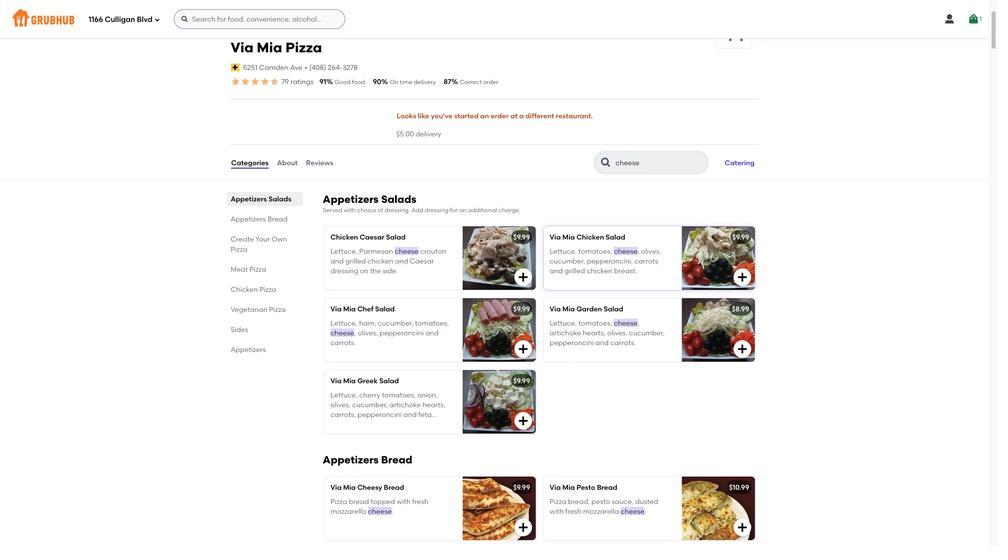 Task type: vqa. For each thing, say whether or not it's contained in the screenshot.
Via Mia Chef Salad image
yes



Task type: describe. For each thing, give the bounding box(es) containing it.
svg image for via mia pesto bread
[[737, 522, 748, 534]]

bread,
[[568, 497, 590, 506]]

with for salads
[[344, 207, 356, 214]]

cucumber, inside , artichoke hearts, olives, cucumber, pepperoncini and carrots.
[[629, 329, 665, 337]]

3278
[[343, 63, 358, 72]]

dressing.
[[385, 207, 410, 214]]

svg image for via mia cheesy bread
[[517, 522, 529, 534]]

salads for appetizers salads
[[268, 195, 291, 203]]

an inside button
[[480, 112, 489, 120]]

for
[[450, 207, 458, 214]]

carrots. inside , olives, pepperoncini and carrots.
[[330, 339, 356, 347]]

91
[[320, 78, 326, 86]]

blvd
[[137, 15, 152, 24]]

crouton and grilled chicken and caesar dressing on the side.
[[330, 247, 446, 275]]

hearts, inside lettuce, cherry tomatoes, onion, olives, cucumber, artichoke hearts, carrots, pepperoncini and feta .
[[422, 401, 445, 409]]

about
[[277, 158, 298, 167]]

lettuce, cherry tomatoes, onion, olives, cucumber, artichoke hearts, carrots, pepperoncini and feta .
[[330, 391, 445, 429]]

via for via mia pizza
[[231, 39, 253, 56]]

mia for greek
[[343, 377, 356, 385]]

2 horizontal spatial chicken
[[576, 233, 604, 241]]

$8.99
[[732, 305, 749, 313]]

olives, inside , olives, pepperoncini and carrots.
[[358, 329, 378, 337]]

via mia greek salad
[[330, 377, 399, 385]]

mia for chef
[[343, 305, 356, 313]]

artichoke inside lettuce, cherry tomatoes, onion, olives, cucumber, artichoke hearts, carrots, pepperoncini and feta .
[[389, 401, 421, 409]]

a
[[519, 112, 524, 120]]

pizza inside pizza bread, pesto sauce, dusted with fresh mozzarella
[[550, 497, 566, 506]]

chef
[[357, 305, 374, 313]]

appetizers bread inside tab
[[231, 215, 288, 223]]

lettuce, tomatoes, cheese for hearts,
[[550, 319, 638, 327]]

salads for appetizers salads served with choice of dressing. add dressing for an additional charge.
[[381, 193, 416, 206]]

vegetarian
[[231, 306, 267, 314]]

$9.99 for pepperoncini,
[[732, 233, 749, 241]]

$5.00
[[396, 130, 414, 138]]

. inside lettuce, cherry tomatoes, onion, olives, cucumber, artichoke hearts, carrots, pepperoncini and feta .
[[354, 421, 356, 429]]

via mia greek salad image
[[463, 370, 536, 434]]

ave
[[290, 63, 302, 72]]

correct order
[[460, 79, 498, 86]]

bread inside tab
[[268, 215, 288, 223]]

79 ratings
[[282, 78, 314, 86]]

grilled inside the crouton and grilled chicken and caesar dressing on the side.
[[345, 257, 366, 265]]

additional
[[468, 207, 497, 214]]

with inside pizza bread, pesto sauce, dusted with fresh mozzarella
[[550, 507, 564, 516]]

lettuce, for , artichoke hearts, olives, cucumber, pepperoncini and carrots.
[[550, 319, 577, 327]]

hearts, inside , artichoke hearts, olives, cucumber, pepperoncini and carrots.
[[583, 329, 606, 337]]

pesto
[[576, 484, 595, 492]]

via for via mia greek salad
[[330, 377, 342, 385]]

caesar inside the crouton and grilled chicken and caesar dressing on the side.
[[410, 257, 434, 265]]

1 vertical spatial delivery
[[416, 130, 441, 138]]

svg image inside 1 button
[[968, 13, 979, 25]]

on time delivery
[[390, 79, 436, 86]]

on
[[360, 267, 368, 275]]

parmesan
[[359, 247, 393, 255]]

mia for chicken
[[562, 233, 575, 241]]

appetizers tab
[[231, 345, 299, 355]]

pizza up '•'
[[286, 39, 322, 56]]

tomatoes, inside lettuce, cherry tomatoes, onion, olives, cucumber, artichoke hearts, carrots, pepperoncini and feta .
[[382, 391, 416, 399]]

0 horizontal spatial svg image
[[154, 17, 160, 23]]

greek
[[357, 377, 378, 385]]

side.
[[383, 267, 398, 275]]

1
[[979, 15, 982, 23]]

via mia pizza
[[231, 39, 322, 56]]

$5.00 delivery
[[396, 130, 441, 138]]

time
[[400, 79, 412, 86]]

cheese . for sauce,
[[621, 507, 646, 516]]

salad for hearts,
[[604, 305, 623, 313]]

$10.99
[[729, 484, 749, 492]]

good
[[335, 79, 351, 86]]

mia for pesto
[[562, 484, 575, 492]]

create
[[231, 235, 254, 243]]

tomatoes, inside lettuce, ham, cucumber, tomatoes, cheese
[[415, 319, 449, 327]]

via mia chicken salad
[[550, 233, 625, 241]]

chicken caesar salad
[[330, 233, 406, 241]]

lettuce, ham, cucumber, tomatoes, cheese
[[330, 319, 449, 337]]

pizza bread, pesto sauce, dusted with fresh mozzarella
[[550, 497, 658, 516]]

onion,
[[417, 391, 438, 399]]

lettuce, tomatoes, cheese for cucumber,
[[550, 247, 638, 255]]

of
[[378, 207, 383, 214]]

appetizers salads served with choice of dressing. add dressing for an additional charge.
[[323, 193, 520, 214]]

via for via mia cheesy bread
[[330, 484, 342, 492]]

the
[[370, 267, 381, 275]]

svg image for via mia chef salad
[[517, 343, 529, 355]]

chicken for chicken pizza
[[231, 286, 258, 294]]

cheese down sauce,
[[621, 507, 644, 516]]

ratings
[[291, 78, 314, 86]]

breast.
[[614, 267, 637, 275]]

pepperoncini inside , artichoke hearts, olives, cucumber, pepperoncini and carrots.
[[550, 339, 594, 347]]

looks
[[397, 112, 416, 120]]

grilled inside the ', olives, cucumber, pepperoncini, carrots and grilled chicken breast.'
[[564, 267, 585, 275]]

own
[[272, 235, 287, 243]]

meat
[[231, 265, 248, 274]]

sides
[[231, 326, 248, 334]]

choice
[[357, 207, 376, 214]]

different
[[525, 112, 554, 120]]

5251 camden ave button
[[243, 62, 303, 73]]

chicken pizza tab
[[231, 285, 299, 295]]

fresh inside pizza bread topped with fresh mozzarella
[[412, 497, 428, 506]]

culligan
[[105, 15, 135, 24]]

0 vertical spatial delivery
[[414, 79, 436, 86]]

bread
[[349, 497, 369, 506]]

pesto
[[592, 497, 610, 506]]

lettuce, for crouton and grilled chicken and caesar dressing on the side.
[[330, 247, 358, 255]]

Search Via Mia Pizza search field
[[615, 158, 689, 168]]

appetizers inside appetizers bread tab
[[231, 215, 266, 223]]

charge.
[[499, 207, 520, 214]]

via mia chicken salad image
[[682, 226, 755, 290]]

via for via mia chef salad
[[330, 305, 342, 313]]

reviews button
[[306, 145, 334, 180]]

dressing inside appetizers salads served with choice of dressing. add dressing for an additional charge.
[[425, 207, 449, 214]]

pepperoncini inside , olives, pepperoncini and carrots.
[[380, 329, 424, 337]]

vegetarian pizza tab
[[231, 305, 299, 315]]

an inside appetizers salads served with choice of dressing. add dressing for an additional charge.
[[459, 207, 467, 214]]

mia for pizza
[[257, 39, 282, 56]]

pizza right 'meat'
[[249, 265, 266, 274]]

meat pizza tab
[[231, 264, 299, 275]]

1166 culligan blvd
[[89, 15, 152, 24]]

and inside the ', olives, cucumber, pepperoncini, carrots and grilled chicken breast.'
[[550, 267, 563, 275]]

olives, inside , artichoke hearts, olives, cucumber, pepperoncini and carrots.
[[607, 329, 627, 337]]

lettuce, for , olives, pepperoncini and carrots.
[[330, 319, 358, 327]]

chicken inside the ', olives, cucumber, pepperoncini, carrots and grilled chicken breast.'
[[587, 267, 612, 275]]

90
[[373, 78, 381, 86]]

via mia chef salad
[[330, 305, 395, 313]]

dusted
[[635, 497, 658, 506]]

create your own pizza
[[231, 235, 287, 254]]

appetizers inside appetizers tab
[[231, 346, 266, 354]]

pizza down meat pizza tab
[[259, 286, 276, 294]]

olives, inside the ', olives, cucumber, pepperoncini, carrots and grilled chicken breast.'
[[641, 247, 661, 255]]

via mia pesto bread image
[[682, 477, 755, 541]]

mozzarella inside pizza bread topped with fresh mozzarella
[[330, 507, 366, 516]]

via for via mia garden salad
[[550, 305, 561, 313]]

•
[[305, 63, 307, 72]]

your
[[255, 235, 270, 243]]

create your own pizza tab
[[231, 234, 299, 255]]

chicken inside the crouton and grilled chicken and caesar dressing on the side.
[[367, 257, 393, 265]]

with for bread
[[397, 497, 411, 506]]

lettuce, for , olives, cucumber, pepperoncini, carrots and grilled chicken breast.
[[550, 247, 577, 255]]

looks like you've started an order at a different restaurant.
[[397, 112, 593, 120]]

mozzarella inside pizza bread, pesto sauce, dusted with fresh mozzarella
[[583, 507, 619, 516]]

cheesy
[[357, 484, 382, 492]]



Task type: locate. For each thing, give the bounding box(es) containing it.
salad up pepperoncini,
[[606, 233, 625, 241]]

lettuce, parmesan cheese
[[330, 247, 419, 255]]

categories button
[[231, 145, 269, 180]]

camden
[[259, 63, 288, 72]]

svg image
[[944, 13, 955, 25], [154, 17, 160, 23], [737, 272, 748, 283]]

$9.99 for and
[[513, 305, 530, 313]]

0 vertical spatial caesar
[[360, 233, 384, 241]]

lettuce, inside lettuce, ham, cucumber, tomatoes, cheese
[[330, 319, 358, 327]]

, olives, cucumber, pepperoncini, carrots and grilled chicken breast.
[[550, 247, 661, 275]]

0 vertical spatial ,
[[638, 247, 639, 255]]

fresh down bread,
[[565, 507, 581, 516]]

1 horizontal spatial dressing
[[425, 207, 449, 214]]

via
[[231, 39, 253, 56], [550, 233, 561, 241], [330, 305, 342, 313], [550, 305, 561, 313], [330, 377, 342, 385], [330, 484, 342, 492], [550, 484, 561, 492]]

cheese up pepperoncini,
[[614, 247, 638, 255]]

appetizers up appetizers bread tab
[[231, 195, 267, 203]]

salads inside appetizers salads served with choice of dressing. add dressing for an additional charge.
[[381, 193, 416, 206]]

0 vertical spatial hearts,
[[583, 329, 606, 337]]

caesar down crouton
[[410, 257, 434, 265]]

via for via mia pesto bread
[[550, 484, 561, 492]]

like
[[418, 112, 429, 120]]

via mia cheesy bread
[[330, 484, 404, 492]]

svg image
[[968, 13, 979, 25], [181, 15, 189, 23], [517, 272, 529, 283], [517, 343, 529, 355], [737, 343, 748, 355], [517, 415, 529, 427], [517, 522, 529, 534], [737, 522, 748, 534]]

restaurant.
[[556, 112, 593, 120]]

bread up topped
[[384, 484, 404, 492]]

chicken inside tab
[[231, 286, 258, 294]]

mia left greek
[[343, 377, 356, 385]]

cheese . down topped
[[368, 507, 394, 516]]

1 horizontal spatial caesar
[[410, 257, 434, 265]]

artichoke up the feta
[[389, 401, 421, 409]]

mia left the chef
[[343, 305, 356, 313]]

good food
[[335, 79, 365, 86]]

0 horizontal spatial chicken
[[367, 257, 393, 265]]

1 horizontal spatial grilled
[[564, 267, 585, 275]]

mia for cheesy
[[343, 484, 356, 492]]

svg image left 1 button
[[944, 13, 955, 25]]

79
[[282, 78, 289, 86]]

mia left garden
[[562, 305, 575, 313]]

chicken up the ', olives, cucumber, pepperoncini, carrots and grilled chicken breast.'
[[576, 233, 604, 241]]

cucumber, inside lettuce, ham, cucumber, tomatoes, cheese
[[378, 319, 413, 327]]

mozzarella down bread
[[330, 507, 366, 516]]

with right topped
[[397, 497, 411, 506]]

1 horizontal spatial salads
[[381, 193, 416, 206]]

1 horizontal spatial with
[[397, 497, 411, 506]]

artichoke down via mia garden salad in the right bottom of the page
[[550, 329, 581, 337]]

0 horizontal spatial an
[[459, 207, 467, 214]]

264-
[[328, 63, 343, 72]]

2 horizontal spatial .
[[644, 507, 646, 516]]

salad for pepperoncini
[[375, 305, 395, 313]]

and
[[330, 257, 344, 265], [395, 257, 408, 265], [550, 267, 563, 275], [425, 329, 439, 337], [596, 339, 609, 347], [403, 411, 417, 419]]

dressing
[[425, 207, 449, 214], [330, 267, 358, 275]]

order
[[483, 79, 498, 86], [491, 112, 509, 120]]

garden
[[576, 305, 602, 313]]

0 horizontal spatial dressing
[[330, 267, 358, 275]]

olives,
[[641, 247, 661, 255], [358, 329, 378, 337], [607, 329, 627, 337], [330, 401, 351, 409]]

1 cheese . from the left
[[368, 507, 394, 516]]

0 horizontal spatial salads
[[268, 195, 291, 203]]

add
[[411, 207, 423, 214]]

0 vertical spatial appetizers bread
[[231, 215, 288, 223]]

0 horizontal spatial chicken
[[231, 286, 258, 294]]

salad right garden
[[604, 305, 623, 313]]

with inside appetizers salads served with choice of dressing. add dressing for an additional charge.
[[344, 207, 356, 214]]

0 vertical spatial an
[[480, 112, 489, 120]]

, inside the ', olives, cucumber, pepperoncini, carrots and grilled chicken breast.'
[[638, 247, 639, 255]]

cheese . down sauce,
[[621, 507, 646, 516]]

1 horizontal spatial cheese .
[[621, 507, 646, 516]]

0 vertical spatial lettuce, tomatoes, cheese
[[550, 247, 638, 255]]

food
[[352, 79, 365, 86]]

5251
[[243, 63, 257, 72]]

. down dusted
[[644, 507, 646, 516]]

, artichoke hearts, olives, cucumber, pepperoncini and carrots.
[[550, 319, 665, 347]]

1 vertical spatial an
[[459, 207, 467, 214]]

1 horizontal spatial fresh
[[565, 507, 581, 516]]

appetizers salads tab
[[231, 194, 299, 204]]

pizza inside 'create your own pizza'
[[231, 245, 247, 254]]

lettuce, down via mia chicken salad
[[550, 247, 577, 255]]

carrots
[[634, 257, 658, 265]]

mia up bread
[[343, 484, 356, 492]]

lettuce, down via mia chef salad
[[330, 319, 358, 327]]

at
[[510, 112, 518, 120]]

2 horizontal spatial with
[[550, 507, 564, 516]]

1 vertical spatial appetizers bread
[[323, 454, 412, 466]]

. for via mia pesto bread
[[644, 507, 646, 516]]

caesar up lettuce, parmesan cheese
[[360, 233, 384, 241]]

looks like you've started an order at a different restaurant. button
[[396, 105, 593, 127]]

chicken down pepperoncini,
[[587, 267, 612, 275]]

on
[[390, 79, 398, 86]]

salad up parmesan
[[386, 233, 406, 241]]

order right correct
[[483, 79, 498, 86]]

1 vertical spatial pepperoncini
[[550, 339, 594, 347]]

1 mozzarella from the left
[[330, 507, 366, 516]]

salads up dressing.
[[381, 193, 416, 206]]

cheese down via mia garden salad in the right bottom of the page
[[614, 319, 638, 327]]

chicken down served
[[330, 233, 358, 241]]

chicken caesar salad image
[[463, 226, 536, 290]]

1 lettuce, tomatoes, cheese from the top
[[550, 247, 638, 255]]

0 vertical spatial with
[[344, 207, 356, 214]]

sauce,
[[612, 497, 634, 506]]

1 horizontal spatial mozzarella
[[583, 507, 619, 516]]

carrots.
[[330, 339, 356, 347], [610, 339, 636, 347]]

chicken down meat pizza
[[231, 286, 258, 294]]

delivery right "time"
[[414, 79, 436, 86]]

2 mozzarella from the left
[[583, 507, 619, 516]]

appetizers bread tab
[[231, 214, 299, 224]]

appetizers
[[323, 193, 379, 206], [231, 195, 267, 203], [231, 215, 266, 223], [231, 346, 266, 354], [323, 454, 379, 466]]

0 vertical spatial artichoke
[[550, 329, 581, 337]]

chicken pizza
[[231, 286, 276, 294]]

chicken
[[367, 257, 393, 265], [587, 267, 612, 275]]

1 vertical spatial lettuce, tomatoes, cheese
[[550, 319, 638, 327]]

catering
[[725, 158, 755, 167]]

0 horizontal spatial grilled
[[345, 257, 366, 265]]

0 vertical spatial fresh
[[412, 497, 428, 506]]

0 horizontal spatial cheese .
[[368, 507, 394, 516]]

1 horizontal spatial an
[[480, 112, 489, 120]]

and inside lettuce, cherry tomatoes, onion, olives, cucumber, artichoke hearts, carrots, pepperoncini and feta .
[[403, 411, 417, 419]]

2 carrots. from the left
[[610, 339, 636, 347]]

main navigation navigation
[[0, 0, 990, 38]]

, for carrots
[[638, 247, 639, 255]]

meat pizza
[[231, 265, 266, 274]]

pizza down create
[[231, 245, 247, 254]]

1 vertical spatial order
[[491, 112, 509, 120]]

mozzarella down pesto
[[583, 507, 619, 516]]

bread up own
[[268, 215, 288, 223]]

1 horizontal spatial svg image
[[737, 272, 748, 283]]

olives, inside lettuce, cherry tomatoes, onion, olives, cucumber, artichoke hearts, carrots, pepperoncini and feta .
[[330, 401, 351, 409]]

mia up bread,
[[562, 484, 575, 492]]

pizza bread topped with fresh mozzarella
[[330, 497, 428, 516]]

lettuce, tomatoes, cheese
[[550, 247, 638, 255], [550, 319, 638, 327]]

served
[[323, 207, 342, 214]]

pepperoncini down via mia chef salad
[[380, 329, 424, 337]]

via mia chef salad image
[[463, 298, 536, 362]]

an
[[480, 112, 489, 120], [459, 207, 467, 214]]

, inside , olives, pepperoncini and carrots.
[[354, 329, 356, 337]]

0 vertical spatial order
[[483, 79, 498, 86]]

2 vertical spatial ,
[[354, 329, 356, 337]]

1 vertical spatial caesar
[[410, 257, 434, 265]]

you've
[[431, 112, 452, 120]]

cheese down topped
[[368, 507, 392, 516]]

pizza left bread,
[[550, 497, 566, 506]]

87
[[444, 78, 451, 86]]

1 horizontal spatial artichoke
[[550, 329, 581, 337]]

0 horizontal spatial artichoke
[[389, 401, 421, 409]]

pepperoncini down via mia garden salad in the right bottom of the page
[[550, 339, 594, 347]]

0 vertical spatial chicken
[[367, 257, 393, 265]]

salad for cucumber,
[[606, 233, 625, 241]]

2 vertical spatial with
[[550, 507, 564, 516]]

order left at
[[491, 112, 509, 120]]

ham,
[[359, 319, 376, 327]]

2 vertical spatial pepperoncini
[[358, 411, 402, 419]]

svg image up $8.99 at the bottom right of the page
[[737, 272, 748, 283]]

vegetarian pizza
[[231, 306, 286, 314]]

and inside , olives, pepperoncini and carrots.
[[425, 329, 439, 337]]

0 horizontal spatial appetizers bread
[[231, 215, 288, 223]]

0 horizontal spatial hearts,
[[422, 401, 445, 409]]

cheese inside lettuce, ham, cucumber, tomatoes, cheese
[[330, 329, 354, 337]]

0 horizontal spatial fresh
[[412, 497, 428, 506]]

delivery down the like
[[416, 130, 441, 138]]

pepperoncini down cherry at the bottom left of the page
[[358, 411, 402, 419]]

search icon image
[[600, 157, 612, 169]]

cheese .
[[368, 507, 394, 516], [621, 507, 646, 516]]

2 horizontal spatial svg image
[[944, 13, 955, 25]]

, inside , artichoke hearts, olives, cucumber, pepperoncini and carrots.
[[638, 319, 639, 327]]

svg image for chicken caesar salad
[[517, 272, 529, 283]]

grilled up on in the left of the page
[[345, 257, 366, 265]]

svg image right blvd
[[154, 17, 160, 23]]

1 vertical spatial hearts,
[[422, 401, 445, 409]]

1 vertical spatial ,
[[638, 319, 639, 327]]

dressing left for
[[425, 207, 449, 214]]

cucumber, inside the ', olives, cucumber, pepperoncini, carrots and grilled chicken breast.'
[[550, 257, 585, 265]]

via mia cheesy bread image
[[463, 477, 536, 541]]

carrots,
[[330, 411, 356, 419]]

appetizers down sides
[[231, 346, 266, 354]]

1 horizontal spatial chicken
[[330, 233, 358, 241]]

catering button
[[720, 152, 759, 173]]

correct
[[460, 79, 482, 86]]

via mia pesto bread
[[550, 484, 617, 492]]

lettuce, tomatoes, cheese down via mia chicken salad
[[550, 247, 638, 255]]

pizza down chicken pizza tab
[[269, 306, 286, 314]]

appetizers salads
[[231, 195, 291, 203]]

carrots. inside , artichoke hearts, olives, cucumber, pepperoncini and carrots.
[[610, 339, 636, 347]]

order inside button
[[491, 112, 509, 120]]

1 vertical spatial chicken
[[587, 267, 612, 275]]

olives, up carrots,
[[330, 401, 351, 409]]

chicken for chicken caesar salad
[[330, 233, 358, 241]]

, for cucumber,
[[638, 319, 639, 327]]

1 vertical spatial dressing
[[330, 267, 358, 275]]

2 cheese . from the left
[[621, 507, 646, 516]]

mia for garden
[[562, 305, 575, 313]]

mozzarella
[[330, 507, 366, 516], [583, 507, 619, 516]]

via mia garden salad image
[[682, 298, 755, 362]]

lettuce, inside lettuce, cherry tomatoes, onion, olives, cucumber, artichoke hearts, carrots, pepperoncini and feta .
[[330, 391, 358, 399]]

chicken
[[330, 233, 358, 241], [576, 233, 604, 241], [231, 286, 258, 294]]

reviews
[[306, 158, 333, 167]]

1 vertical spatial with
[[397, 497, 411, 506]]

bread up cheesy
[[381, 454, 412, 466]]

salad right greek
[[379, 377, 399, 385]]

salad up lettuce, ham, cucumber, tomatoes, cheese
[[375, 305, 395, 313]]

artichoke inside , artichoke hearts, olives, cucumber, pepperoncini and carrots.
[[550, 329, 581, 337]]

pizza left bread
[[330, 497, 347, 506]]

an right started at top
[[480, 112, 489, 120]]

0 vertical spatial pepperoncini
[[380, 329, 424, 337]]

appetizers inside appetizers salads served with choice of dressing. add dressing for an additional charge.
[[323, 193, 379, 206]]

, olives, pepperoncini and carrots.
[[330, 329, 439, 347]]

appetizers bread
[[231, 215, 288, 223], [323, 454, 412, 466]]

0 horizontal spatial carrots.
[[330, 339, 356, 347]]

cheese up side.
[[395, 247, 419, 255]]

mia up "5251 camden ave"
[[257, 39, 282, 56]]

pepperoncini,
[[587, 257, 633, 265]]

. down topped
[[392, 507, 394, 516]]

(408) 264-3278 button
[[309, 62, 358, 72]]

chicken down parmesan
[[367, 257, 393, 265]]

salads inside appetizers salads tab
[[268, 195, 291, 203]]

star icon image
[[231, 77, 240, 87], [240, 77, 250, 87], [250, 77, 260, 87], [260, 77, 270, 87], [270, 77, 280, 87], [270, 77, 280, 87]]

svg image for via mia garden salad
[[737, 343, 748, 355]]

sides tab
[[231, 325, 299, 335]]

0 vertical spatial dressing
[[425, 207, 449, 214]]

appetizers inside appetizers salads tab
[[231, 195, 267, 203]]

fresh inside pizza bread, pesto sauce, dusted with fresh mozzarella
[[565, 507, 581, 516]]

1 horizontal spatial .
[[392, 507, 394, 516]]

1 vertical spatial artichoke
[[389, 401, 421, 409]]

fresh right topped
[[412, 497, 428, 506]]

appetizers bread up via mia cheesy bread
[[323, 454, 412, 466]]

hearts, down garden
[[583, 329, 606, 337]]

grilled down via mia chicken salad
[[564, 267, 585, 275]]

, for carrots.
[[354, 329, 356, 337]]

pizza inside tab
[[269, 306, 286, 314]]

hearts,
[[583, 329, 606, 337], [422, 401, 445, 409]]

appetizers up choice
[[323, 193, 379, 206]]

lettuce, up carrots,
[[330, 391, 358, 399]]

grilled
[[345, 257, 366, 265], [564, 267, 585, 275]]

feta
[[418, 411, 432, 419]]

1 horizontal spatial carrots.
[[610, 339, 636, 347]]

1 horizontal spatial hearts,
[[583, 329, 606, 337]]

0 vertical spatial grilled
[[345, 257, 366, 265]]

1 vertical spatial fresh
[[565, 507, 581, 516]]

1 carrots. from the left
[[330, 339, 356, 347]]

lettuce, down chicken caesar salad
[[330, 247, 358, 255]]

bread up pesto
[[597, 484, 617, 492]]

via mia garden salad
[[550, 305, 623, 313]]

and inside , artichoke hearts, olives, cucumber, pepperoncini and carrots.
[[596, 339, 609, 347]]

1 horizontal spatial appetizers bread
[[323, 454, 412, 466]]

lettuce, tomatoes, cheese down garden
[[550, 319, 638, 327]]

categories
[[231, 158, 269, 167]]

pizza inside pizza bread topped with fresh mozzarella
[[330, 497, 347, 506]]

via for via mia chicken salad
[[550, 233, 561, 241]]

cheese . for with
[[368, 507, 394, 516]]

with left choice
[[344, 207, 356, 214]]

olives, up carrots
[[641, 247, 661, 255]]

svg image for via mia greek salad
[[517, 415, 529, 427]]

1 horizontal spatial chicken
[[587, 267, 612, 275]]

dressing inside the crouton and grilled chicken and caesar dressing on the side.
[[330, 267, 358, 275]]

0 horizontal spatial mozzarella
[[330, 507, 366, 516]]

appetizers bread down appetizers salads
[[231, 215, 288, 223]]

salads up appetizers bread tab
[[268, 195, 291, 203]]

via mia pizza logo image
[[717, 14, 751, 48]]

,
[[638, 247, 639, 255], [638, 319, 639, 327], [354, 329, 356, 337]]

pepperoncini inside lettuce, cherry tomatoes, onion, olives, cucumber, artichoke hearts, carrots, pepperoncini and feta .
[[358, 411, 402, 419]]

cheese down via mia chef salad
[[330, 329, 354, 337]]

. down carrots,
[[354, 421, 356, 429]]

cheese
[[395, 247, 419, 255], [614, 247, 638, 255], [614, 319, 638, 327], [330, 329, 354, 337], [368, 507, 392, 516], [621, 507, 644, 516]]

0 horizontal spatial with
[[344, 207, 356, 214]]

started
[[454, 112, 479, 120]]

1 button
[[968, 10, 982, 28]]

dressing left on in the left of the page
[[330, 267, 358, 275]]

cucumber, inside lettuce, cherry tomatoes, onion, olives, cucumber, artichoke hearts, carrots, pepperoncini and feta .
[[352, 401, 388, 409]]

$9.99 for chicken
[[513, 233, 530, 241]]

olives, down ham,
[[358, 329, 378, 337]]

appetizers up via mia cheesy bread
[[323, 454, 379, 466]]

Search for food, convenience, alcohol... search field
[[174, 9, 345, 29]]

mia up the ', olives, cucumber, pepperoncini, carrots and grilled chicken breast.'
[[562, 233, 575, 241]]

0 horizontal spatial caesar
[[360, 233, 384, 241]]

1 vertical spatial grilled
[[564, 267, 585, 275]]

0 horizontal spatial .
[[354, 421, 356, 429]]

subscription pass image
[[231, 64, 241, 71]]

appetizers up create
[[231, 215, 266, 223]]

. for via mia cheesy bread
[[392, 507, 394, 516]]

with inside pizza bread topped with fresh mozzarella
[[397, 497, 411, 506]]

an right for
[[459, 207, 467, 214]]

lettuce, down via mia garden salad in the right bottom of the page
[[550, 319, 577, 327]]

• (408) 264-3278
[[305, 63, 358, 72]]

cherry
[[359, 391, 380, 399]]

with down 'via mia pesto bread'
[[550, 507, 564, 516]]

hearts, down onion,
[[422, 401, 445, 409]]

about button
[[276, 145, 298, 180]]

mia
[[257, 39, 282, 56], [562, 233, 575, 241], [343, 305, 356, 313], [562, 305, 575, 313], [343, 377, 356, 385], [343, 484, 356, 492], [562, 484, 575, 492]]

artichoke
[[550, 329, 581, 337], [389, 401, 421, 409]]

2 lettuce, tomatoes, cheese from the top
[[550, 319, 638, 327]]

olives, down via mia garden salad in the right bottom of the page
[[607, 329, 627, 337]]



